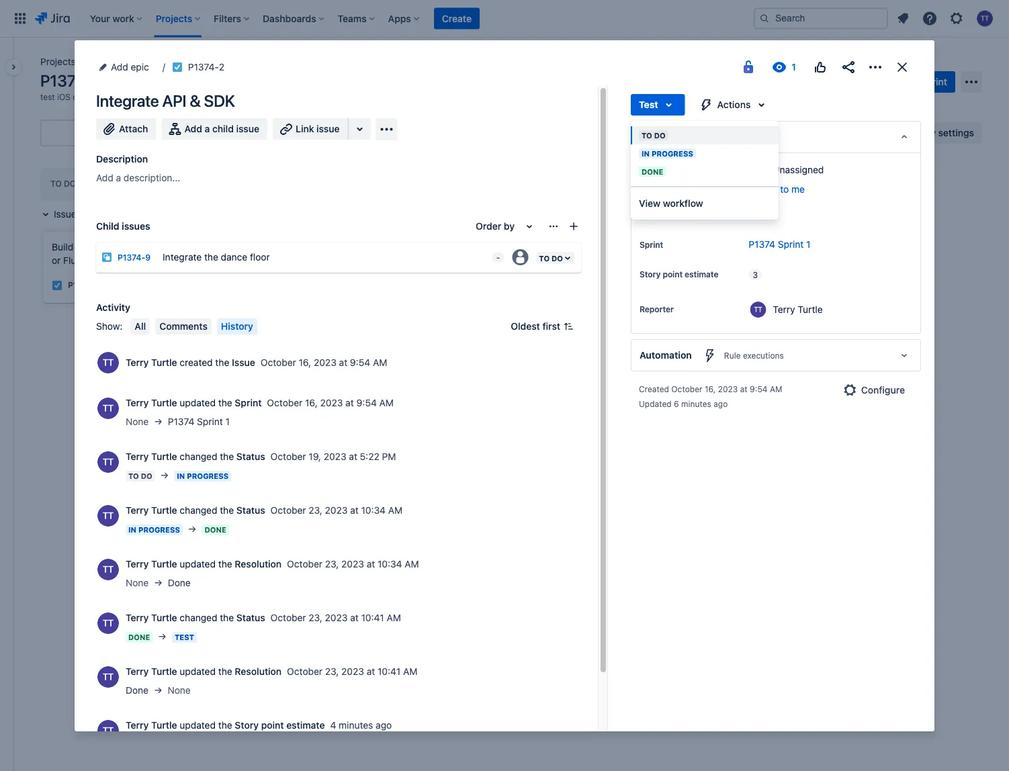 Task type: describe. For each thing, give the bounding box(es) containing it.
the for terry turtle updated the resolution october 23, 2023 at 10:34 am
[[218, 559, 232, 570]]

configure link
[[835, 380, 913, 401]]

at for terry turtle changed the status october 19, 2023 at 5:22 pm
[[349, 451, 358, 462]]

sprint
[[922, 76, 948, 87]]

0 horizontal spatial ago
[[376, 720, 392, 731]]

view workflow
[[639, 198, 704, 209]]

issues without epic
[[54, 209, 137, 220]]

link
[[296, 123, 314, 134]]

9
[[145, 253, 151, 262]]

link issue
[[296, 123, 340, 134]]

ios inside the build skeleton of ios app (swift or flutter)
[[126, 242, 142, 253]]

floor
[[250, 251, 270, 262]]

2 horizontal spatial to
[[642, 131, 653, 140]]

terry turtle created the issue october 16, 2023 at 9:54 am
[[126, 357, 387, 368]]

reporter pin to top. only you can see pinned fields. image
[[677, 304, 688, 315]]

oldest first button
[[503, 319, 582, 335]]

attach button
[[96, 118, 156, 140]]

9:54 inside created october 16, 2023 at 9:54 am updated 6 minutes ago
[[750, 384, 768, 394]]

terry turtle changed the status october 23, 2023 at 10:34 am
[[126, 505, 403, 516]]

at inside created october 16, 2023 at 9:54 am updated 6 minutes ago
[[740, 384, 748, 394]]

october for terry turtle updated the sprint october 16, 2023 at 9:54 am
[[267, 398, 303, 409]]

order
[[476, 221, 502, 232]]

workflow
[[663, 198, 704, 209]]

turtle for terry turtle updated the story point estimate 4 minutes ago
[[151, 720, 177, 731]]

project-1374
[[92, 56, 148, 67]]

all
[[135, 321, 146, 332]]

complete sprint button
[[868, 71, 956, 93]]

1 vertical spatial minutes
[[339, 720, 373, 731]]

at for terry turtle updated the resolution october 23, 2023 at 10:34 am
[[367, 559, 375, 570]]

description
[[96, 154, 148, 165]]

1 horizontal spatial point
[[663, 270, 683, 279]]

to do inside integrate api & sdk dialog
[[128, 472, 152, 481]]

23, for terry turtle updated the resolution october 23, 2023 at 10:34 am
[[325, 559, 339, 570]]

p1374 inside the p1374 sprint 1 test ios demo api & sdk
[[40, 71, 85, 90]]

minutes inside created october 16, 2023 at 9:54 am updated 6 minutes ago
[[682, 399, 712, 409]]

sdk inside the p1374 sprint 1 test ios demo api & sdk
[[119, 92, 136, 101]]

view
[[639, 198, 661, 209]]

labels pin to top. only you can see pinned fields. image
[[668, 210, 679, 220]]

october for terry turtle changed the status october 23, 2023 at 10:41 am
[[271, 613, 306, 624]]

child
[[96, 221, 119, 232]]

terry turtle
[[773, 304, 823, 315]]

without
[[84, 209, 116, 220]]

assign to me button
[[749, 183, 907, 196]]

to inside integrate api & sdk dialog
[[128, 472, 139, 481]]

app
[[144, 242, 161, 253]]

2 vertical spatial p1374
[[168, 416, 194, 428]]

updated for p1374 sprint 1
[[180, 398, 216, 409]]

1 horizontal spatial progress
[[187, 472, 229, 481]]

0 horizontal spatial integrate
[[96, 91, 159, 110]]

the for terry turtle updated the resolution october 23, 2023 at 10:41 am
[[218, 666, 232, 678]]

add a description...
[[96, 172, 180, 184]]

test
[[40, 92, 55, 101]]

primary element
[[8, 0, 754, 37]]

details element
[[631, 121, 922, 153]]

terry turtle updated the resolution october 23, 2023 at 10:41 am
[[126, 666, 418, 678]]

or
[[52, 255, 61, 266]]

api inside the p1374 sprint 1 test ios demo api & sdk
[[96, 92, 109, 101]]

23, for terry turtle changed the status october 23, 2023 at 10:34 am
[[309, 505, 323, 516]]

- button
[[487, 244, 506, 266]]

test ios demo api & sdk element
[[40, 91, 136, 102]]

2023 for terry turtle changed the status october 23, 2023 at 10:41 am
[[325, 613, 348, 624]]

attach
[[119, 123, 148, 134]]

add a child issue
[[185, 123, 259, 134]]

actions
[[718, 99, 751, 110]]

link issue button
[[273, 118, 349, 140]]

integrate api & sdk dialog
[[75, 40, 935, 772]]

terry turtle updated the resolution october 23, 2023 at 10:34 am
[[126, 559, 419, 570]]

sprint inside the p1374 sprint 1 test ios demo api & sdk
[[88, 71, 130, 90]]

labels
[[640, 210, 665, 220]]

2023 for terry turtle updated the sprint october 16, 2023 at 9:54 am
[[320, 398, 343, 409]]

0 vertical spatial progress
[[652, 149, 694, 158]]

-
[[497, 253, 500, 262]]

show:
[[96, 321, 123, 332]]

1 up activity
[[96, 281, 100, 290]]

activity
[[96, 302, 130, 313]]

p1374-1 link
[[68, 280, 100, 291]]

sprint down labels at the top of page
[[640, 240, 664, 249]]

terry turtle updated the story point estimate 4 minutes ago
[[126, 720, 392, 731]]

by for group by
[[737, 128, 746, 137]]

am for terry turtle updated the sprint october 16, 2023 at 9:54 am
[[380, 398, 394, 409]]

menu bar inside integrate api & sdk dialog
[[128, 319, 260, 335]]

create button
[[434, 8, 480, 29]]

history
[[221, 321, 253, 332]]

issues
[[54, 209, 81, 220]]

1 vertical spatial p1374-2 link
[[637, 266, 670, 278]]

turtle for terry turtle updated the resolution october 23, 2023 at 10:34 am
[[151, 559, 177, 570]]

projects
[[40, 56, 76, 67]]

updated
[[639, 399, 672, 409]]

to
[[781, 184, 789, 195]]

at for terry turtle updated the sprint october 16, 2023 at 9:54 am
[[346, 398, 354, 409]]

p1374 sprint 1 test ios demo api & sdk
[[40, 71, 141, 101]]

pm
[[382, 451, 396, 462]]

changed for october 23, 2023 at 10:41 am
[[180, 613, 217, 624]]

2023 for terry turtle created the issue october 16, 2023 at 9:54 am
[[314, 357, 337, 368]]

0 vertical spatial do
[[654, 131, 666, 140]]

history button
[[217, 319, 257, 335]]

add epic
[[111, 62, 149, 73]]

add people image
[[163, 125, 179, 141]]

1 vertical spatial p1374 sprint 1
[[168, 416, 230, 428]]

at for terry turtle changed the status october 23, 2023 at 10:34 am
[[350, 505, 359, 516]]

2 for bottom p1374-2 link
[[665, 267, 670, 277]]

unassigned
[[773, 164, 824, 175]]

p1374-2 for bottom p1374-2 link
[[637, 267, 670, 277]]

terry for terry turtle changed the status october 19, 2023 at 5:22 pm
[[126, 451, 149, 462]]

copy link to issue image
[[222, 61, 233, 72]]

integrate inside 'link'
[[163, 251, 202, 262]]

rule executions
[[724, 351, 784, 360]]

vote options: no one has voted for this issue yet. image
[[813, 59, 829, 75]]

at for terry turtle updated the resolution october 23, 2023 at 10:41 am
[[367, 666, 375, 678]]

19,
[[309, 451, 321, 462]]

details
[[640, 131, 671, 143]]

assignee
[[640, 165, 675, 174]]

add for add epic
[[111, 62, 128, 73]]

am for terry turtle updated the resolution october 23, 2023 at 10:34 am
[[405, 559, 419, 570]]

p1374-9
[[118, 253, 151, 262]]

2 for p1374-2 link within the integrate api & sdk dialog
[[219, 62, 225, 73]]

created
[[639, 384, 669, 394]]

oldest first
[[511, 321, 561, 332]]

resolution for october 23, 2023 at 10:41 am
[[235, 666, 282, 678]]

create column image
[[801, 171, 817, 187]]

1 horizontal spatial estimate
[[685, 270, 719, 279]]

share image
[[841, 59, 857, 75]]

project-
[[92, 56, 127, 67]]

4 updated from the top
[[180, 720, 216, 731]]

1 down assign to me button
[[807, 239, 811, 250]]

turtle for terry turtle changed the status october 23, 2023 at 10:41 am
[[151, 613, 177, 624]]

terry turtle changed the status october 23, 2023 at 10:41 am
[[126, 613, 401, 624]]

am for terry turtle updated the resolution october 23, 2023 at 10:41 am
[[403, 666, 418, 678]]

2023 for terry turtle updated the resolution october 23, 2023 at 10:34 am
[[342, 559, 364, 570]]

Search field
[[754, 8, 889, 29]]

sprint down terry turtle updated the sprint october 16, 2023 at 9:54 am
[[197, 416, 223, 428]]

0 days remaining image
[[774, 74, 790, 90]]

group
[[708, 128, 734, 137]]

changed for october 19, 2023 at 5:22 pm
[[180, 451, 217, 462]]

the for terry turtle updated the sprint october 16, 2023 at 9:54 am
[[218, 398, 232, 409]]

ios inside the p1374 sprint 1 test ios demo api & sdk
[[57, 92, 71, 101]]

sprint down to
[[778, 239, 804, 250]]

october for terry turtle updated the resolution october 23, 2023 at 10:34 am
[[287, 559, 323, 570]]

2023 for terry turtle updated the resolution october 23, 2023 at 10:41 am
[[342, 666, 364, 678]]

the for terry turtle created the issue october 16, 2023 at 9:54 am
[[215, 357, 229, 368]]

rule
[[724, 351, 741, 360]]

0 horizontal spatial do
[[64, 179, 76, 189]]

terry turtle image
[[132, 122, 153, 144]]

1 vertical spatial in progress
[[177, 472, 229, 481]]

issue actions image
[[548, 221, 559, 232]]

executions
[[743, 351, 784, 360]]

0 vertical spatial to do
[[642, 131, 666, 140]]

created october 16, 2023 at 9:54 am updated 6 minutes ago
[[639, 384, 783, 409]]

description...
[[124, 172, 180, 184]]

0 days remaining
[[793, 77, 858, 87]]

2 horizontal spatial integrate
[[620, 242, 659, 253]]

10:41 for terry turtle changed the status october 23, 2023 at 10:41 am
[[361, 613, 384, 624]]

complete
[[877, 76, 919, 87]]

me
[[792, 184, 805, 195]]

group by
[[708, 128, 746, 137]]

remaining
[[820, 77, 858, 87]]

terry for terry turtle changed the status october 23, 2023 at 10:41 am
[[126, 613, 149, 624]]

automation element
[[631, 339, 922, 372]]

add for add a description...
[[96, 172, 113, 184]]

close image
[[895, 59, 911, 75]]

1 vertical spatial task image
[[620, 267, 631, 277]]

am for terry turtle created the issue october 16, 2023 at 9:54 am
[[373, 357, 387, 368]]

& inside integrate api & sdk dialog
[[190, 91, 201, 110]]

october for terry turtle changed the status october 23, 2023 at 10:34 am
[[271, 505, 306, 516]]

terry for terry turtle updated the resolution october 23, 2023 at 10:41 am
[[126, 666, 149, 678]]

(swift
[[163, 242, 189, 253]]

0 vertical spatial story
[[640, 270, 661, 279]]

assign
[[749, 184, 778, 195]]

16, inside created october 16, 2023 at 9:54 am updated 6 minutes ago
[[705, 384, 716, 394]]

story point estimate
[[640, 270, 719, 279]]

epic
[[119, 209, 137, 220]]

comments button
[[155, 319, 212, 335]]

create child image
[[569, 221, 579, 232]]

issues
[[122, 221, 150, 232]]



Task type: locate. For each thing, give the bounding box(es) containing it.
5:22
[[360, 451, 380, 462]]

0 vertical spatial p1374-2 link
[[188, 59, 225, 75]]

to do
[[642, 131, 666, 140], [50, 179, 76, 189], [128, 472, 152, 481]]

projects link
[[40, 54, 76, 70]]

ago inside created october 16, 2023 at 9:54 am updated 6 minutes ago
[[714, 399, 728, 409]]

automation
[[640, 350, 692, 361]]

create
[[442, 13, 472, 24]]

0 vertical spatial add
[[111, 62, 128, 73]]

p1374-2 up add a child issue button
[[188, 62, 225, 73]]

point up reporter pin to top. only you can see pinned fields. "icon"
[[663, 270, 683, 279]]

order by
[[476, 221, 515, 232]]

2023 for terry turtle changed the status october 23, 2023 at 10:34 am
[[325, 505, 348, 516]]

a for child
[[205, 123, 210, 134]]

16,
[[299, 357, 311, 368], [705, 384, 716, 394], [305, 398, 318, 409]]

2 horizontal spatial in
[[642, 149, 650, 158]]

2 horizontal spatial sdk
[[688, 242, 707, 253]]

terry turtle updated the sprint october 16, 2023 at 9:54 am
[[126, 398, 394, 409]]

ios right test at the top of page
[[57, 92, 71, 101]]

created
[[180, 357, 213, 368]]

p1374-9 link
[[118, 253, 151, 262]]

10:41
[[361, 613, 384, 624], [378, 666, 401, 678]]

2 vertical spatial 9:54
[[357, 398, 377, 409]]

p1374-2 up "story point estimate pin to top. only you can see pinned fields." icon
[[637, 267, 670, 277]]

0 horizontal spatial ios
[[57, 92, 71, 101]]

ago right 4
[[376, 720, 392, 731]]

p1374- down of
[[118, 253, 145, 262]]

terry for terry turtle updated the resolution october 23, 2023 at 10:34 am
[[126, 559, 149, 570]]

1 vertical spatial progress
[[187, 472, 229, 481]]

dance
[[221, 251, 248, 262]]

p1374 sprint 1
[[749, 239, 811, 250], [168, 416, 230, 428]]

2 horizontal spatial &
[[679, 242, 686, 253]]

1 vertical spatial 10:34
[[378, 559, 402, 570]]

task image left story point estimate
[[620, 267, 631, 277]]

api right demo
[[96, 92, 109, 101]]

10:34 for terry turtle updated the resolution october 23, 2023 at 10:34 am
[[378, 559, 402, 570]]

turtle for terry turtle
[[798, 304, 823, 315]]

a
[[205, 123, 210, 134], [116, 172, 121, 184]]

0 horizontal spatial unassigned image
[[512, 249, 529, 266]]

1 vertical spatial ios
[[126, 242, 142, 253]]

2 vertical spatial add
[[96, 172, 113, 184]]

project-1374 link
[[92, 54, 148, 70]]

3 changed from the top
[[180, 613, 217, 624]]

2 horizontal spatial api
[[662, 242, 677, 253]]

add a child issue button
[[162, 118, 268, 140]]

issue right the child at the top left
[[236, 123, 259, 134]]

0 vertical spatial in progress
[[642, 149, 694, 158]]

at for terry turtle changed the status october 23, 2023 at 10:41 am
[[350, 613, 359, 624]]

in
[[642, 149, 650, 158], [177, 472, 185, 481], [128, 526, 137, 535]]

0 horizontal spatial progress
[[138, 526, 180, 535]]

p1374- right task image
[[68, 281, 96, 290]]

sdk up add a child issue
[[204, 91, 235, 110]]

minutes
[[682, 399, 712, 409], [339, 720, 373, 731]]

p1374- for p1374-2 link within the integrate api & sdk dialog
[[188, 62, 219, 73]]

2 vertical spatial to
[[128, 472, 139, 481]]

p1374-2 link up "story point estimate pin to top. only you can see pinned fields." icon
[[637, 266, 670, 278]]

point down terry turtle updated the resolution october 23, 2023 at 10:41 am at the left of the page
[[261, 720, 284, 731]]

16, for terry turtle created the issue october 16, 2023 at 9:54 am
[[299, 357, 311, 368]]

test for test dropdown button
[[639, 99, 658, 110]]

23, for terry turtle changed the status october 23, 2023 at 10:41 am
[[309, 613, 323, 624]]

view workflow button
[[631, 188, 779, 220]]

1 horizontal spatial in
[[177, 472, 185, 481]]

terry for terry turtle updated the sprint october 16, 2023 at 9:54 am
[[126, 398, 149, 409]]

estimate left 4
[[286, 720, 325, 731]]

1 vertical spatial integrate api & sdk
[[620, 242, 707, 253]]

sprint down project-
[[88, 71, 130, 90]]

add app image
[[379, 121, 395, 137]]

1 vertical spatial changed
[[180, 505, 217, 516]]

1 resolution from the top
[[235, 559, 282, 570]]

2 issue from the left
[[317, 123, 340, 134]]

october for terry turtle created the issue october 16, 2023 at 9:54 am
[[261, 357, 296, 368]]

p1374 sprint 1 link
[[749, 239, 811, 250]]

by for order by
[[504, 221, 515, 232]]

0 horizontal spatial in
[[128, 526, 137, 535]]

order by button
[[468, 216, 546, 237]]

1374
[[127, 56, 148, 67]]

menu bar
[[128, 319, 260, 335]]

0 vertical spatial ago
[[714, 399, 728, 409]]

the for terry turtle changed the status october 19, 2023 at 5:22 pm
[[220, 451, 234, 462]]

integrate api & sdk up add people image
[[96, 91, 235, 110]]

2 inside integrate api & sdk dialog
[[219, 62, 225, 73]]

integrate the dance floor link
[[157, 244, 487, 271]]

1 horizontal spatial p1374-2 link
[[637, 266, 670, 278]]

1 horizontal spatial p1374-2
[[637, 267, 670, 277]]

terry turtle changed the status october 19, 2023 at 5:22 pm
[[126, 451, 396, 462]]

task image
[[172, 62, 183, 73], [620, 267, 631, 277]]

turtle for terry turtle created the issue october 16, 2023 at 9:54 am
[[151, 357, 177, 368]]

p1374 sprint 1 down created
[[168, 416, 230, 428]]

2 vertical spatial in progress
[[128, 526, 180, 535]]

0 vertical spatial status
[[237, 451, 265, 462]]

october for terry turtle changed the status october 19, 2023 at 5:22 pm
[[271, 451, 306, 462]]

sdk inside dialog
[[204, 91, 235, 110]]

9:54 for terry turtle created the issue october 16, 2023 at 9:54 am
[[350, 357, 371, 368]]

3 status from the top
[[237, 613, 265, 624]]

2023
[[314, 357, 337, 368], [718, 384, 738, 394], [320, 398, 343, 409], [324, 451, 347, 462], [325, 505, 348, 516], [342, 559, 364, 570], [325, 613, 348, 624], [342, 666, 364, 678]]

demo
[[73, 92, 94, 101]]

23,
[[309, 505, 323, 516], [325, 559, 339, 570], [309, 613, 323, 624], [325, 666, 339, 678]]

2 vertical spatial 16,
[[305, 398, 318, 409]]

1 changed from the top
[[180, 451, 217, 462]]

0 horizontal spatial by
[[504, 221, 515, 232]]

add inside popup button
[[111, 62, 128, 73]]

turtle for terry turtle changed the status october 23, 2023 at 10:34 am
[[151, 505, 177, 516]]

the inside integrate the dance floor 'link'
[[204, 251, 218, 262]]

complete sprint
[[877, 76, 948, 87]]

child
[[212, 123, 234, 134]]

1 vertical spatial to
[[50, 179, 62, 189]]

1 horizontal spatial api
[[162, 91, 186, 110]]

2023 for terry turtle changed the status october 19, 2023 at 5:22 pm
[[324, 451, 347, 462]]

0 horizontal spatial to do
[[50, 179, 76, 189]]

terry for terry turtle created the issue october 16, 2023 at 9:54 am
[[126, 357, 149, 368]]

0 horizontal spatial to
[[50, 179, 62, 189]]

by inside popup button
[[504, 221, 515, 232]]

p1374 up 3
[[749, 239, 776, 250]]

0 horizontal spatial integrate api & sdk
[[96, 91, 235, 110]]

unassigned image right 3
[[762, 264, 778, 280]]

sdk up story point estimate
[[688, 242, 707, 253]]

1 horizontal spatial ios
[[126, 242, 142, 253]]

1 issue from the left
[[236, 123, 259, 134]]

actions button
[[691, 94, 778, 116]]

updated
[[180, 398, 216, 409], [180, 559, 216, 570], [180, 666, 216, 678], [180, 720, 216, 731]]

0 vertical spatial task image
[[172, 62, 183, 73]]

add epic button
[[96, 59, 153, 75]]

api inside integrate api & sdk dialog
[[162, 91, 186, 110]]

0 vertical spatial ios
[[57, 92, 71, 101]]

automations menu button icon image
[[728, 74, 745, 90]]

p1374 sprint 1 up 3
[[749, 239, 811, 250]]

test button
[[631, 94, 685, 116]]

october
[[261, 357, 296, 368], [672, 384, 703, 394], [267, 398, 303, 409], [271, 451, 306, 462], [271, 505, 306, 516], [287, 559, 323, 570], [271, 613, 306, 624], [287, 666, 323, 678]]

days
[[800, 77, 818, 87]]

status
[[237, 451, 265, 462], [237, 505, 265, 516], [237, 613, 265, 624]]

issue
[[232, 357, 255, 368]]

the for terry turtle changed the status october 23, 2023 at 10:34 am
[[220, 505, 234, 516]]

0 vertical spatial changed
[[180, 451, 217, 462]]

status down terry turtle changed the status october 19, 2023 at 5:22 pm
[[237, 505, 265, 516]]

9:54
[[350, 357, 371, 368], [750, 384, 768, 394], [357, 398, 377, 409]]

0 vertical spatial p1374
[[40, 71, 85, 90]]

search image
[[760, 13, 770, 24]]

at
[[339, 357, 348, 368], [740, 384, 748, 394], [346, 398, 354, 409], [349, 451, 358, 462], [350, 505, 359, 516], [367, 559, 375, 570], [350, 613, 359, 624], [367, 666, 375, 678]]

actions image
[[868, 59, 884, 75]]

october inside created october 16, 2023 at 9:54 am updated 6 minutes ago
[[672, 384, 703, 394]]

to
[[642, 131, 653, 140], [50, 179, 62, 189], [128, 472, 139, 481]]

test
[[639, 99, 658, 110], [619, 179, 640, 189], [175, 634, 194, 642]]

story point estimate pin to top. only you can see pinned fields. image
[[643, 280, 653, 290]]

p1374-2 for p1374-2 link within the integrate api & sdk dialog
[[188, 62, 225, 73]]

1 horizontal spatial ago
[[714, 399, 728, 409]]

1 vertical spatial 9:54
[[750, 384, 768, 394]]

2 horizontal spatial do
[[654, 131, 666, 140]]

sprint down the issue
[[235, 398, 262, 409]]

2 vertical spatial test
[[175, 634, 194, 642]]

1 vertical spatial status
[[237, 505, 265, 516]]

& up story point estimate
[[679, 242, 686, 253]]

story
[[640, 270, 661, 279], [235, 720, 259, 731]]

1 vertical spatial estimate
[[286, 720, 325, 731]]

0 vertical spatial p1374-2
[[188, 62, 225, 73]]

10:34 for terry turtle changed the status october 23, 2023 at 10:34 am
[[361, 505, 386, 516]]

a down "description" on the left of the page
[[116, 172, 121, 184]]

0 vertical spatial by
[[737, 128, 746, 137]]

1 vertical spatial do
[[64, 179, 76, 189]]

the for terry turtle updated the story point estimate 4 minutes ago
[[218, 720, 232, 731]]

integrate api & sdk inside dialog
[[96, 91, 235, 110]]

by right group
[[737, 128, 746, 137]]

october for terry turtle updated the resolution october 23, 2023 at 10:41 am
[[287, 666, 323, 678]]

skeleton
[[76, 242, 112, 253]]

turtle for terry turtle updated the resolution october 23, 2023 at 10:41 am
[[151, 666, 177, 678]]

& up add a child issue button
[[190, 91, 201, 110]]

resolution
[[235, 559, 282, 570], [235, 666, 282, 678]]

2 horizontal spatial progress
[[652, 149, 694, 158]]

1 down terry turtle updated the sprint october 16, 2023 at 9:54 am
[[226, 416, 230, 428]]

test inside dropdown button
[[639, 99, 658, 110]]

2 vertical spatial do
[[141, 472, 152, 481]]

0 horizontal spatial p1374 sprint 1
[[168, 416, 230, 428]]

build skeleton of ios app (swift or flutter)
[[52, 242, 189, 266]]

estimate up reporter pin to top. only you can see pinned fields. "icon"
[[685, 270, 719, 279]]

2 horizontal spatial to do
[[642, 131, 666, 140]]

integrate right app
[[163, 251, 202, 262]]

assign to me
[[749, 184, 805, 195]]

integrate up attach button
[[96, 91, 159, 110]]

2 updated from the top
[[180, 559, 216, 570]]

menu bar containing all
[[128, 319, 260, 335]]

9:54 for terry turtle updated the sprint october 16, 2023 at 9:54 am
[[357, 398, 377, 409]]

status for october 23, 2023 at 10:34 am
[[237, 505, 265, 516]]

am for terry turtle changed the status october 23, 2023 at 10:41 am
[[387, 613, 401, 624]]

api up add people image
[[162, 91, 186, 110]]

unassigned image
[[512, 249, 529, 266], [762, 264, 778, 280]]

am for terry turtle changed the status october 23, 2023 at 10:34 am
[[388, 505, 403, 516]]

1 horizontal spatial story
[[640, 270, 661, 279]]

0 vertical spatial to
[[642, 131, 653, 140]]

0 vertical spatial 9:54
[[350, 357, 371, 368]]

integrate down labels at the top of page
[[620, 242, 659, 253]]

2
[[219, 62, 225, 73], [665, 267, 670, 277]]

jira image
[[35, 10, 70, 27], [35, 10, 70, 27]]

1 horizontal spatial p1374 sprint 1
[[749, 239, 811, 250]]

a inside button
[[205, 123, 210, 134]]

test element
[[619, 179, 649, 189]]

1 vertical spatial in
[[177, 472, 185, 481]]

Search this board text field
[[42, 121, 104, 145]]

task image right epic
[[172, 62, 183, 73]]

build
[[52, 242, 73, 253]]

2 vertical spatial in
[[128, 526, 137, 535]]

p1374 down projects 'link'
[[40, 71, 85, 90]]

am inside created october 16, 2023 at 9:54 am updated 6 minutes ago
[[770, 384, 783, 394]]

changed for october 23, 2023 at 10:34 am
[[180, 505, 217, 516]]

1 horizontal spatial by
[[737, 128, 746, 137]]

api up story point estimate
[[662, 242, 677, 253]]

0 vertical spatial 10:41
[[361, 613, 384, 624]]

turtle for terry turtle changed the status october 19, 2023 at 5:22 pm
[[151, 451, 177, 462]]

p1374 down created
[[168, 416, 194, 428]]

the for terry turtle changed the status october 23, 2023 at 10:41 am
[[220, 613, 234, 624]]

2 vertical spatial progress
[[138, 526, 180, 535]]

p1374- left copy link to issue icon
[[188, 62, 219, 73]]

& right demo
[[111, 92, 117, 101]]

1 vertical spatial 2
[[665, 267, 670, 277]]

0 horizontal spatial p1374-2 link
[[188, 59, 225, 75]]

resolution for october 23, 2023 at 10:34 am
[[235, 559, 282, 570]]

minutes right 6
[[682, 399, 712, 409]]

0 of 1 child issues complete image
[[747, 267, 758, 277], [747, 267, 758, 277]]

1 inside the p1374 sprint 1 test ios demo api & sdk
[[134, 71, 141, 90]]

issue type: subtask image
[[101, 252, 112, 263]]

3
[[753, 270, 758, 280]]

terry for terry turtle updated the story point estimate 4 minutes ago
[[126, 720, 149, 731]]

2 resolution from the top
[[235, 666, 282, 678]]

0 vertical spatial integrate api & sdk
[[96, 91, 235, 110]]

the
[[204, 251, 218, 262], [215, 357, 229, 368], [218, 398, 232, 409], [220, 451, 234, 462], [220, 505, 234, 516], [218, 559, 232, 570], [220, 613, 234, 624], [218, 666, 232, 678], [218, 720, 232, 731]]

a for description...
[[116, 172, 121, 184]]

oldest
[[511, 321, 540, 332]]

3 updated from the top
[[180, 666, 216, 678]]

0 vertical spatial in
[[642, 149, 650, 158]]

2 up add a child issue
[[219, 62, 225, 73]]

2023 inside created october 16, 2023 at 9:54 am updated 6 minutes ago
[[718, 384, 738, 394]]

link web pages and more image
[[352, 121, 368, 137]]

status down terry turtle updated the sprint october 16, 2023 at 9:54 am
[[237, 451, 265, 462]]

0 horizontal spatial task image
[[172, 62, 183, 73]]

1 down 1374
[[134, 71, 141, 90]]

story down terry turtle updated the resolution october 23, 2023 at 10:41 am at the left of the page
[[235, 720, 259, 731]]

0 vertical spatial 10:34
[[361, 505, 386, 516]]

integrate api & sdk
[[96, 91, 235, 110], [620, 242, 707, 253]]

0 vertical spatial estimate
[[685, 270, 719, 279]]

child issues
[[96, 221, 150, 232]]

ios up p1374-9
[[126, 242, 142, 253]]

1 horizontal spatial a
[[205, 123, 210, 134]]

1 horizontal spatial to
[[128, 472, 139, 481]]

a left the child at the top left
[[205, 123, 210, 134]]

ago right 6
[[714, 399, 728, 409]]

10:34
[[361, 505, 386, 516], [378, 559, 402, 570]]

integrate api & sdk up story point estimate
[[620, 242, 707, 253]]

1 vertical spatial p1374-2
[[637, 267, 670, 277]]

p1374-2 link up add a child issue button
[[188, 59, 225, 75]]

by right order
[[504, 221, 515, 232]]

star p1374 board image
[[751, 74, 767, 90]]

first
[[543, 321, 561, 332]]

2 status from the top
[[237, 505, 265, 516]]

23, for terry turtle updated the resolution october 23, 2023 at 10:41 am
[[325, 666, 339, 678]]

resolution up terry turtle updated the story point estimate 4 minutes ago
[[235, 666, 282, 678]]

1 vertical spatial p1374
[[749, 239, 776, 250]]

sdk
[[204, 91, 235, 110], [119, 92, 136, 101], [688, 242, 707, 253]]

1 vertical spatial by
[[504, 221, 515, 232]]

1 vertical spatial test
[[619, 179, 640, 189]]

do inside integrate api & sdk dialog
[[141, 472, 152, 481]]

0
[[793, 77, 798, 87]]

story up "story point estimate pin to top. only you can see pinned fields." icon
[[640, 270, 661, 279]]

0 vertical spatial test
[[639, 99, 658, 110]]

2 up reporter
[[665, 267, 670, 277]]

10:41 for terry turtle updated the resolution october 23, 2023 at 10:41 am
[[378, 666, 401, 678]]

1 horizontal spatial integrate
[[163, 251, 202, 262]]

p1374-1
[[68, 281, 100, 290]]

1 horizontal spatial sdk
[[204, 91, 235, 110]]

1 vertical spatial resolution
[[235, 666, 282, 678]]

minutes right 4
[[339, 720, 373, 731]]

1 vertical spatial story
[[235, 720, 259, 731]]

0 horizontal spatial a
[[116, 172, 121, 184]]

0 vertical spatial resolution
[[235, 559, 282, 570]]

status for october 19, 2023 at 5:22 pm
[[237, 451, 265, 462]]

status up terry turtle updated the resolution october 23, 2023 at 10:41 am at the left of the page
[[237, 613, 265, 624]]

test for the test element
[[619, 179, 640, 189]]

p1374- for p1374-1 link
[[68, 281, 96, 290]]

1 vertical spatial to do
[[50, 179, 76, 189]]

status for october 23, 2023 at 10:41 am
[[237, 613, 265, 624]]

1 updated from the top
[[180, 398, 216, 409]]

create banner
[[0, 0, 1010, 38]]

p1374-2 inside integrate api & sdk dialog
[[188, 62, 225, 73]]

16, for terry turtle updated the sprint october 16, 2023 at 9:54 am
[[305, 398, 318, 409]]

add inside button
[[185, 123, 202, 134]]

0 vertical spatial minutes
[[682, 399, 712, 409]]

unassigned image right -
[[512, 249, 529, 266]]

epic
[[131, 62, 149, 73]]

task image
[[52, 280, 63, 291]]

1 horizontal spatial do
[[141, 472, 152, 481]]

1 horizontal spatial &
[[190, 91, 201, 110]]

updated for none
[[180, 666, 216, 678]]

add for add a child issue
[[185, 123, 202, 134]]

0 vertical spatial point
[[663, 270, 683, 279]]

resolution up terry turtle changed the status october 23, 2023 at 10:41 am on the left bottom of the page
[[235, 559, 282, 570]]

terry for terry turtle
[[773, 304, 796, 315]]

integrate the dance floor
[[163, 251, 270, 262]]

comments
[[159, 321, 208, 332]]

flutter)
[[63, 255, 95, 266]]

api
[[162, 91, 186, 110], [96, 92, 109, 101], [662, 242, 677, 253]]

turtle for terry turtle updated the sprint october 16, 2023 at 9:54 am
[[151, 398, 177, 409]]

sdk down add epic popup button
[[119, 92, 136, 101]]

newest first image
[[563, 321, 574, 332]]

am
[[373, 357, 387, 368], [770, 384, 783, 394], [380, 398, 394, 409], [388, 505, 403, 516], [405, 559, 419, 570], [387, 613, 401, 624], [403, 666, 418, 678]]

& inside the p1374 sprint 1 test ios demo api & sdk
[[111, 92, 117, 101]]

0 horizontal spatial 2
[[219, 62, 225, 73]]

at for terry turtle created the issue october 16, 2023 at 9:54 am
[[339, 357, 348, 368]]

1 horizontal spatial unassigned image
[[762, 264, 778, 280]]

2 changed from the top
[[180, 505, 217, 516]]

1 status from the top
[[237, 451, 265, 462]]

p1374- up "story point estimate pin to top. only you can see pinned fields." icon
[[637, 267, 665, 277]]

p1374-2 link inside integrate api & sdk dialog
[[188, 59, 225, 75]]

1 vertical spatial point
[[261, 720, 284, 731]]

issue right link on the top of the page
[[317, 123, 340, 134]]

updated for done
[[180, 559, 216, 570]]

terry for terry turtle changed the status october 23, 2023 at 10:34 am
[[126, 505, 149, 516]]

p1374- for bottom p1374-2 link
[[637, 267, 665, 277]]

0 vertical spatial 2
[[219, 62, 225, 73]]

0 horizontal spatial p1374-2
[[188, 62, 225, 73]]

0 horizontal spatial p1374
[[40, 71, 85, 90]]



Task type: vqa. For each thing, say whether or not it's contained in the screenshot.


